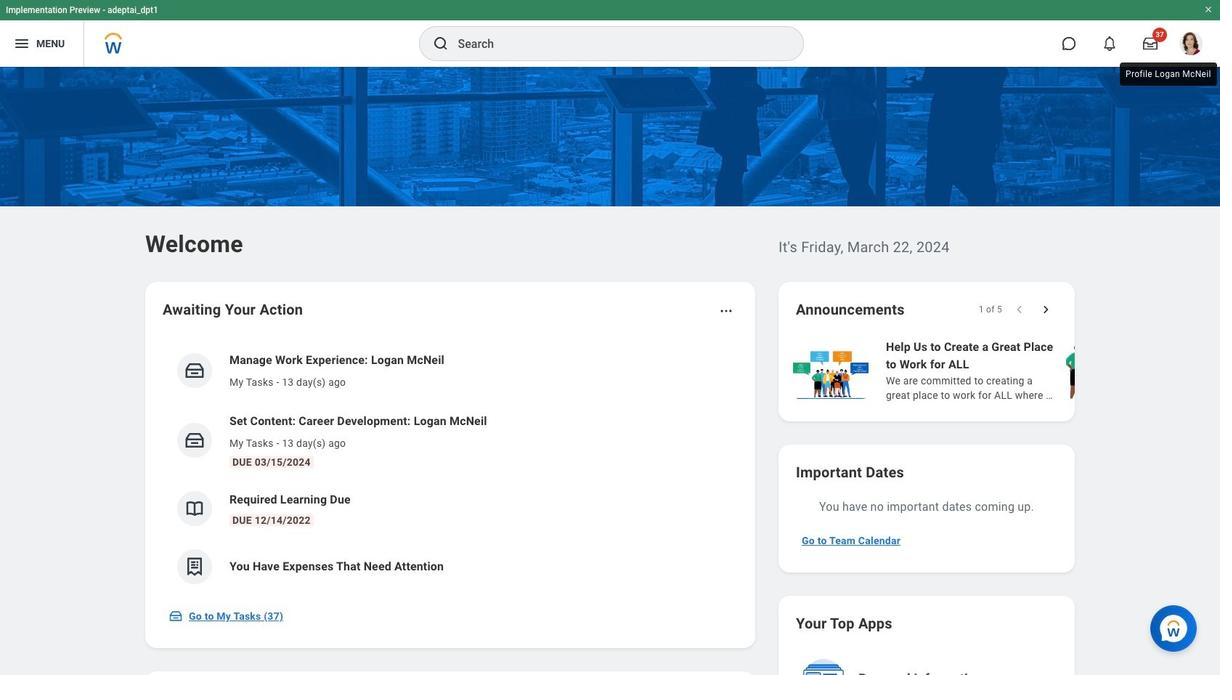 Task type: describe. For each thing, give the bounding box(es) containing it.
0 horizontal spatial list
[[163, 340, 738, 596]]

Search Workday  search field
[[458, 28, 774, 60]]

search image
[[432, 35, 449, 52]]

justify image
[[13, 35, 31, 52]]

close environment banner image
[[1205, 5, 1214, 14]]

1 horizontal spatial list
[[791, 337, 1221, 404]]



Task type: vqa. For each thing, say whether or not it's contained in the screenshot.
Annual Compliance Training - Learning Campaign Link inside the the View Campaign main content
no



Task type: locate. For each thing, give the bounding box(es) containing it.
related actions image
[[719, 304, 734, 318]]

tooltip
[[1118, 60, 1221, 89]]

1 vertical spatial inbox image
[[184, 430, 206, 451]]

banner
[[0, 0, 1221, 67]]

book open image
[[184, 498, 206, 520]]

main content
[[0, 67, 1221, 675]]

status
[[979, 304, 1003, 315]]

list
[[791, 337, 1221, 404], [163, 340, 738, 596]]

chevron right small image
[[1039, 302, 1054, 317]]

inbox image
[[184, 360, 206, 382], [184, 430, 206, 451], [169, 609, 183, 624]]

0 vertical spatial inbox image
[[184, 360, 206, 382]]

notifications large image
[[1103, 36, 1118, 51]]

chevron left small image
[[1013, 302, 1028, 317]]

2 vertical spatial inbox image
[[169, 609, 183, 624]]

inbox large image
[[1144, 36, 1158, 51]]

profile logan mcneil image
[[1180, 32, 1203, 58]]

dashboard expenses image
[[184, 556, 206, 578]]



